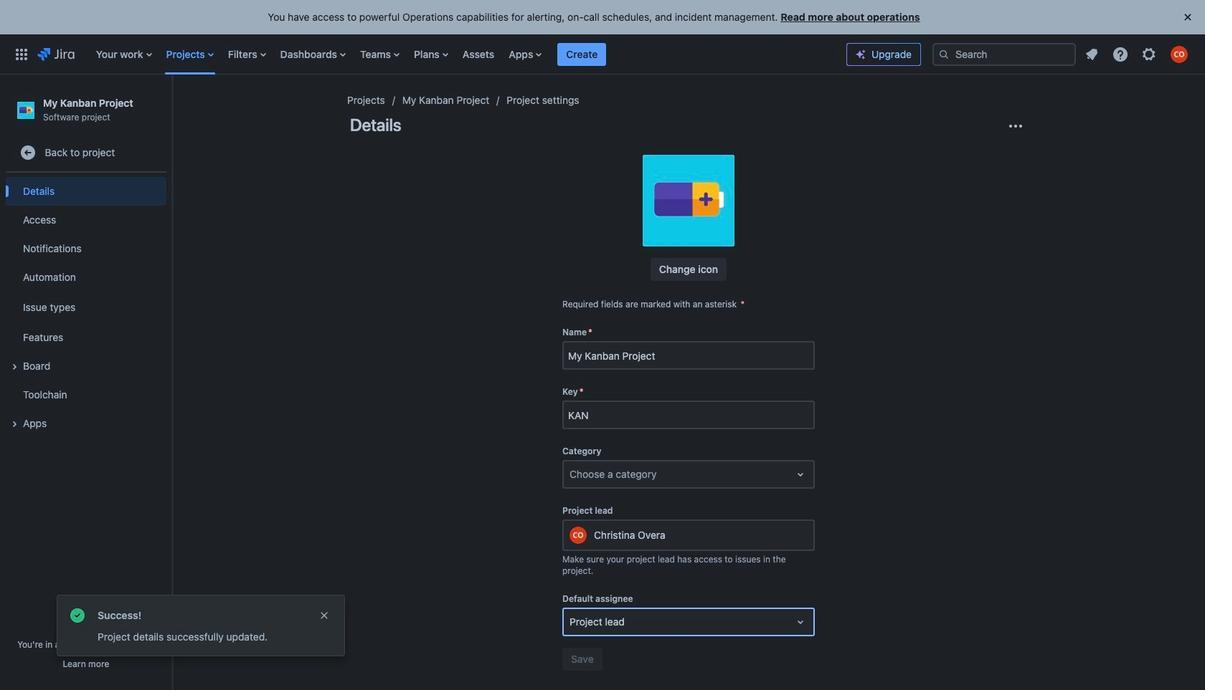 Task type: vqa. For each thing, say whether or not it's contained in the screenshot.
INVITE TO EDIT icon
no



Task type: locate. For each thing, give the bounding box(es) containing it.
Search field
[[933, 43, 1076, 66]]

notifications image
[[1083, 46, 1101, 63]]

sidebar element
[[0, 75, 172, 691]]

None text field
[[570, 468, 572, 482]]

jira image
[[37, 46, 74, 63], [37, 46, 74, 63]]

expand image
[[6, 359, 23, 376]]

search image
[[938, 48, 950, 60]]

None field
[[564, 343, 814, 369], [564, 403, 814, 428], [564, 343, 814, 369], [564, 403, 814, 428]]

list item
[[558, 34, 607, 74]]

more image
[[1007, 118, 1025, 135]]

appswitcher icon image
[[13, 46, 30, 63]]

primary element
[[9, 34, 847, 74]]

open image
[[792, 466, 809, 484]]

list
[[89, 34, 847, 74], [1079, 41, 1197, 67]]

expand image
[[6, 416, 23, 433]]

success image
[[69, 608, 86, 625]]

dismiss image
[[1179, 9, 1197, 26]]

banner
[[0, 34, 1205, 75]]

project avatar image
[[643, 155, 735, 247]]

group
[[6, 173, 166, 443]]

None search field
[[933, 43, 1076, 66]]

alert
[[57, 596, 344, 656]]

open image
[[792, 614, 809, 631]]



Task type: describe. For each thing, give the bounding box(es) containing it.
your profile and settings image
[[1171, 46, 1188, 63]]

settings image
[[1141, 46, 1158, 63]]

sidebar navigation image
[[156, 92, 188, 121]]

group inside the sidebar element
[[6, 173, 166, 443]]

help image
[[1112, 46, 1129, 63]]

0 horizontal spatial list
[[89, 34, 847, 74]]

dismiss image
[[319, 611, 330, 622]]

1 horizontal spatial list
[[1079, 41, 1197, 67]]



